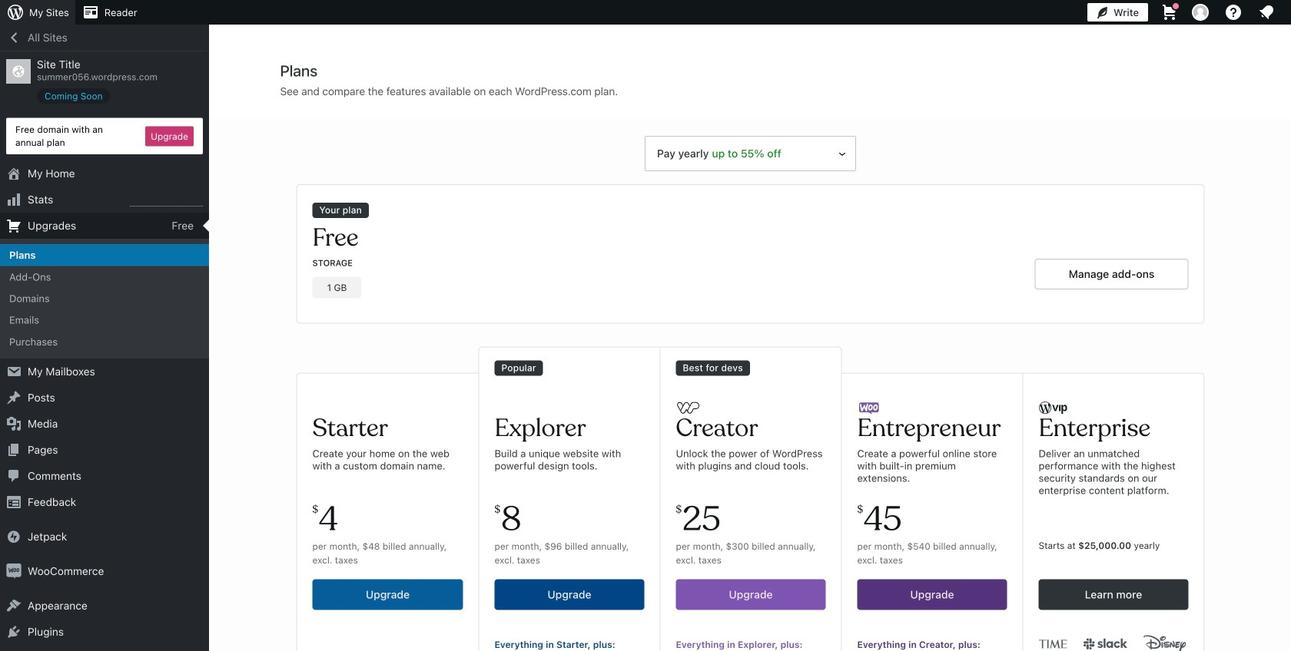 Task type: locate. For each thing, give the bounding box(es) containing it.
manage your notifications image
[[1257, 3, 1276, 22]]

img image
[[6, 530, 22, 545], [6, 564, 22, 580]]

1 img image from the top
[[6, 530, 22, 545]]

my shopping cart image
[[1160, 3, 1179, 22]]

1 vertical spatial img image
[[6, 564, 22, 580]]

0 vertical spatial img image
[[6, 530, 22, 545]]

my profile image
[[1192, 4, 1209, 21]]



Task type: describe. For each thing, give the bounding box(es) containing it.
2 img image from the top
[[6, 564, 22, 580]]

highest hourly views 0 image
[[130, 197, 203, 207]]

help image
[[1224, 3, 1243, 22]]



Task type: vqa. For each thing, say whether or not it's contained in the screenshot.
the Manage your notifications image
yes



